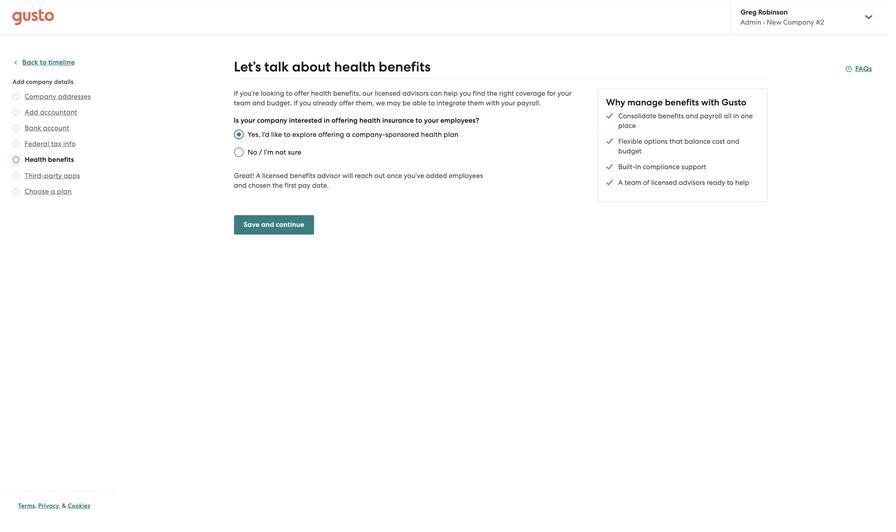 Task type: locate. For each thing, give the bounding box(es) containing it.
added
[[426, 172, 447, 180]]

check image down why
[[606, 111, 613, 121]]

and
[[252, 99, 265, 107], [686, 112, 699, 120], [727, 137, 740, 146], [234, 182, 247, 190], [261, 221, 274, 229]]

offering up yes, i'd like to explore offering a company-sponsored health plan
[[332, 116, 358, 125]]

sure
[[288, 148, 302, 156]]

the
[[487, 89, 498, 97], [273, 182, 283, 190]]

licensed down built-in compliance support
[[651, 179, 677, 187]]

a inside choose a plan button
[[51, 188, 55, 196]]

and down great!
[[234, 182, 247, 190]]

1 vertical spatial offering
[[318, 131, 344, 139]]

third-party apps
[[25, 172, 80, 180]]

plan down employees?
[[444, 131, 459, 139]]

0 horizontal spatial team
[[234, 99, 251, 107]]

first
[[285, 182, 297, 190]]

to down able
[[416, 116, 422, 125]]

third-party apps button
[[25, 171, 80, 181]]

health
[[25, 156, 46, 164]]

terms , privacy , & cookies
[[18, 503, 90, 510]]

1 horizontal spatial you
[[460, 89, 471, 97]]

plan
[[444, 131, 459, 139], [57, 188, 72, 196]]

0 vertical spatial advisors
[[402, 89, 429, 97]]

to inside button
[[40, 58, 47, 67]]

0 vertical spatial if
[[234, 89, 238, 97]]

licensed up may
[[375, 89, 401, 97]]

add up bank in the left of the page
[[25, 108, 38, 116]]

if
[[234, 89, 238, 97], [294, 99, 298, 107]]

company inside greg robinson admin • new company #2
[[783, 18, 814, 26]]

in down budget
[[636, 163, 641, 171]]

0 vertical spatial help
[[444, 89, 458, 97]]

info
[[63, 140, 76, 148]]

0 horizontal spatial if
[[234, 89, 238, 97]]

0 vertical spatial offer
[[294, 89, 309, 97]]

1 vertical spatial add
[[25, 108, 38, 116]]

in right the all
[[734, 112, 739, 120]]

party
[[44, 172, 62, 180]]

chosen
[[248, 182, 271, 190]]

help right ready
[[735, 179, 749, 187]]

if right budget.
[[294, 99, 298, 107]]

and inside flexible options that balance cost and budget
[[727, 137, 740, 146]]

to down can at the left
[[428, 99, 435, 107]]

greg robinson admin • new company #2
[[741, 8, 824, 26]]

benefits inside list
[[48, 156, 74, 164]]

, left privacy on the bottom left of page
[[35, 503, 37, 510]]

check image
[[13, 93, 19, 100], [606, 111, 613, 121], [13, 125, 19, 132], [606, 178, 613, 188]]

health up benefits,
[[334, 59, 376, 75]]

built-in compliance support
[[618, 163, 706, 171]]

bank account
[[25, 124, 69, 132]]

you
[[460, 89, 471, 97], [300, 99, 311, 107]]

privacy
[[38, 503, 59, 510]]

licensed inside great! a licensed benefits advisor will reach out once you've added employees and chosen the first pay date.
[[262, 172, 288, 180]]

cookies button
[[68, 502, 90, 512]]

right
[[499, 89, 514, 97]]

list containing consolidate benefits and payroll all in one place
[[606, 111, 759, 188]]

0 horizontal spatial the
[[273, 182, 283, 190]]

benefits inside "consolidate benefits and payroll all in one place"
[[658, 112, 684, 120]]

1 vertical spatial the
[[273, 182, 283, 190]]

0 horizontal spatial a
[[256, 172, 261, 180]]

and right cost
[[727, 137, 740, 146]]

save and continue
[[244, 221, 304, 229]]

a up chosen at the top left of the page
[[256, 172, 261, 180]]

licensed inside if you're looking to offer health benefits, our licensed advisors can help you find the right coverage for your team and budget. if you already offer them, we may be able to integrate them with your payroll.
[[375, 89, 401, 97]]

plan down apps
[[57, 188, 72, 196]]

1 horizontal spatial add
[[25, 108, 38, 116]]

0 horizontal spatial add
[[13, 78, 24, 86]]

offer up interested
[[294, 89, 309, 97]]

0 vertical spatial offering
[[332, 116, 358, 125]]

bank account button
[[25, 123, 69, 133]]

and right the save
[[261, 221, 274, 229]]

check image left choose
[[13, 188, 19, 195]]

check image left 'health'
[[13, 156, 19, 163]]

looking
[[261, 89, 284, 97]]

benefits down why manage benefits with gusto
[[658, 112, 684, 120]]

check image
[[13, 109, 19, 116], [606, 137, 613, 146], [13, 141, 19, 148], [13, 156, 19, 163], [606, 162, 613, 172], [13, 173, 19, 180], [13, 188, 19, 195]]

greg
[[741, 8, 757, 17]]

0 vertical spatial company
[[26, 78, 53, 86]]

integrate
[[437, 99, 466, 107]]

0 vertical spatial team
[[234, 99, 251, 107]]

0 vertical spatial company
[[783, 18, 814, 26]]

advisors up able
[[402, 89, 429, 97]]

with up payroll on the top
[[701, 97, 720, 108]]

1 horizontal spatial help
[[735, 179, 749, 187]]

1 horizontal spatial ,
[[59, 503, 60, 510]]

them
[[468, 99, 484, 107]]

1 horizontal spatial with
[[701, 97, 720, 108]]

company up like
[[257, 116, 287, 125]]

2 horizontal spatial in
[[734, 112, 739, 120]]

0 horizontal spatial plan
[[57, 188, 72, 196]]

1 horizontal spatial company
[[257, 116, 287, 125]]

add for add company details
[[13, 78, 24, 86]]

and inside if you're looking to offer health benefits, our licensed advisors can help you find the right coverage for your team and budget. if you already offer them, we may be able to integrate them with your payroll.
[[252, 99, 265, 107]]

and down you're
[[252, 99, 265, 107]]

offering right the explore
[[318, 131, 344, 139]]

offer down benefits,
[[339, 99, 354, 107]]

faqs
[[856, 65, 872, 73]]

will
[[342, 172, 353, 180]]

0 horizontal spatial a
[[51, 188, 55, 196]]

1 horizontal spatial licensed
[[375, 89, 401, 97]]

a down party
[[51, 188, 55, 196]]

add inside "button"
[[25, 108, 38, 116]]

1 vertical spatial plan
[[57, 188, 72, 196]]

a down 'is your company interested in offering health insurance to your employees?'
[[346, 131, 350, 139]]

1 vertical spatial help
[[735, 179, 749, 187]]

and inside "consolidate benefits and payroll all in one place"
[[686, 112, 699, 120]]

0 horizontal spatial licensed
[[262, 172, 288, 180]]

employees?
[[441, 116, 479, 125]]

your
[[558, 89, 572, 97], [501, 99, 516, 107], [241, 116, 255, 125], [424, 116, 439, 125]]

you've
[[404, 172, 424, 180]]

/
[[259, 148, 262, 156]]

you up interested
[[300, 99, 311, 107]]

be
[[403, 99, 411, 107]]

in down already
[[324, 116, 330, 125]]

2 horizontal spatial licensed
[[651, 179, 677, 187]]

help up 'integrate'
[[444, 89, 458, 97]]

check image left third-
[[13, 173, 19, 180]]

the left first
[[273, 182, 283, 190]]

health benefits list
[[13, 92, 112, 198]]

company down add company details
[[25, 93, 56, 101]]

benefits up pay
[[290, 172, 316, 180]]

explore
[[292, 131, 317, 139]]

save and continue button
[[234, 216, 314, 235]]

to right back
[[40, 58, 47, 67]]

offering
[[332, 116, 358, 125], [318, 131, 344, 139]]

0 horizontal spatial ,
[[35, 503, 37, 510]]

1 vertical spatial company
[[257, 116, 287, 125]]

benefits up if you're looking to offer health benefits, our licensed advisors can help you find the right coverage for your team and budget. if you already offer them, we may be able to integrate them with your payroll.
[[379, 59, 431, 75]]

find
[[473, 89, 485, 97]]

0 horizontal spatial help
[[444, 89, 458, 97]]

1 vertical spatial company
[[25, 93, 56, 101]]

team down you're
[[234, 99, 251, 107]]

the for right
[[487, 89, 498, 97]]

1 horizontal spatial a
[[618, 179, 623, 187]]

licensed
[[375, 89, 401, 97], [262, 172, 288, 180], [651, 179, 677, 187]]

company down back to timeline button
[[26, 78, 53, 86]]

1 vertical spatial you
[[300, 99, 311, 107]]

details
[[54, 78, 73, 86]]

1 horizontal spatial team
[[625, 179, 642, 187]]

and left payroll on the top
[[686, 112, 699, 120]]

1 vertical spatial if
[[294, 99, 298, 107]]

great!
[[234, 172, 254, 180]]

1 horizontal spatial advisors
[[679, 179, 705, 187]]

1 horizontal spatial company
[[783, 18, 814, 26]]

the inside great! a licensed benefits advisor will reach out once you've added employees and chosen the first pay date.
[[273, 182, 283, 190]]

check image left add accountant "button"
[[13, 109, 19, 116]]

company left #2
[[783, 18, 814, 26]]

a team of licensed advisors ready to help
[[618, 179, 749, 187]]

1 horizontal spatial offer
[[339, 99, 354, 107]]

health up already
[[311, 89, 332, 97]]

list
[[606, 111, 759, 188]]

1 vertical spatial a
[[51, 188, 55, 196]]

team left the of
[[625, 179, 642, 187]]

company inside button
[[25, 93, 56, 101]]

bank
[[25, 124, 41, 132]]

no
[[248, 148, 257, 156]]

add accountant
[[25, 108, 77, 116]]

budget.
[[267, 99, 292, 107]]

a inside great! a licensed benefits advisor will reach out once you've added employees and chosen the first pay date.
[[256, 172, 261, 180]]

team
[[234, 99, 251, 107], [625, 179, 642, 187]]

with right them
[[486, 99, 500, 107]]

continue
[[276, 221, 304, 229]]

advisors down support
[[679, 179, 705, 187]]

with
[[701, 97, 720, 108], [486, 99, 500, 107]]

offer
[[294, 89, 309, 97], [339, 99, 354, 107]]

licensed up first
[[262, 172, 288, 180]]

check image left flexible
[[606, 137, 613, 146]]

advisors inside if you're looking to offer health benefits, our licensed advisors can help you find the right coverage for your team and budget. if you already offer them, we may be able to integrate them with your payroll.
[[402, 89, 429, 97]]

consolidate benefits and payroll all in one place
[[618, 112, 753, 130]]

check image left the of
[[606, 178, 613, 188]]

0 horizontal spatial offer
[[294, 89, 309, 97]]

0 horizontal spatial company
[[25, 93, 56, 101]]

health benefits
[[25, 156, 74, 164]]

1 horizontal spatial the
[[487, 89, 498, 97]]

0 horizontal spatial with
[[486, 99, 500, 107]]

we
[[376, 99, 385, 107]]

company
[[783, 18, 814, 26], [25, 93, 56, 101]]

a
[[346, 131, 350, 139], [51, 188, 55, 196]]

admin
[[741, 18, 762, 26]]

plan inside choose a plan button
[[57, 188, 72, 196]]

you left find
[[460, 89, 471, 97]]

benefits down tax
[[48, 156, 74, 164]]

pay
[[298, 182, 310, 190]]

if left you're
[[234, 89, 238, 97]]

1 , from the left
[[35, 503, 37, 510]]

once
[[387, 172, 402, 180]]

with inside if you're looking to offer health benefits, our licensed advisors can help you find the right coverage for your team and budget. if you already offer them, we may be able to integrate them with your payroll.
[[486, 99, 500, 107]]

a down built-
[[618, 179, 623, 187]]

the inside if you're looking to offer health benefits, our licensed advisors can help you find the right coverage for your team and budget. if you already offer them, we may be able to integrate them with your payroll.
[[487, 89, 498, 97]]

them,
[[356, 99, 374, 107]]

1 horizontal spatial a
[[346, 131, 350, 139]]

to right like
[[284, 131, 291, 139]]

advisor
[[317, 172, 341, 180]]

1 vertical spatial advisors
[[679, 179, 705, 187]]

0 vertical spatial plan
[[444, 131, 459, 139]]

0 vertical spatial the
[[487, 89, 498, 97]]

in
[[734, 112, 739, 120], [324, 116, 330, 125], [636, 163, 641, 171]]

in inside "consolidate benefits and payroll all in one place"
[[734, 112, 739, 120]]

0 vertical spatial add
[[13, 78, 24, 86]]

, left &
[[59, 503, 60, 510]]

the right find
[[487, 89, 498, 97]]

1 vertical spatial offer
[[339, 99, 354, 107]]

0 horizontal spatial advisors
[[402, 89, 429, 97]]

apps
[[64, 172, 80, 180]]

company addresses button
[[25, 92, 91, 101]]

can
[[430, 89, 442, 97]]

add down back
[[13, 78, 24, 86]]

support
[[682, 163, 706, 171]]

0 horizontal spatial in
[[324, 116, 330, 125]]



Task type: describe. For each thing, give the bounding box(es) containing it.
why
[[606, 97, 625, 108]]

great! a licensed benefits advisor will reach out once you've added employees and chosen the first pay date.
[[234, 172, 483, 190]]

and inside great! a licensed benefits advisor will reach out once you've added employees and chosen the first pay date.
[[234, 182, 247, 190]]

payroll
[[700, 112, 722, 120]]

save
[[244, 221, 260, 229]]

1 horizontal spatial if
[[294, 99, 298, 107]]

is your company interested in offering health insurance to your employees?
[[234, 116, 479, 125]]

our
[[362, 89, 373, 97]]

1 horizontal spatial in
[[636, 163, 641, 171]]

health inside if you're looking to offer health benefits, our licensed advisors can help you find the right coverage for your team and budget. if you already offer them, we may be able to integrate them with your payroll.
[[311, 89, 332, 97]]

company addresses
[[25, 93, 91, 101]]

already
[[313, 99, 337, 107]]

offering for explore
[[318, 131, 344, 139]]

choose
[[25, 188, 49, 196]]

home image
[[12, 9, 54, 25]]

accountant
[[40, 108, 77, 116]]

i'm
[[264, 148, 274, 156]]

add company details
[[13, 78, 73, 86]]

let's
[[234, 59, 261, 75]]

robinson
[[759, 8, 788, 17]]

&
[[62, 503, 66, 510]]

privacy link
[[38, 503, 59, 510]]

timeline
[[48, 58, 75, 67]]

sponsored
[[385, 131, 419, 139]]

add for add accountant
[[25, 108, 38, 116]]

0 horizontal spatial company
[[26, 78, 53, 86]]

account
[[43, 124, 69, 132]]

new
[[767, 18, 782, 26]]

1 horizontal spatial plan
[[444, 131, 459, 139]]

yes,
[[248, 131, 260, 139]]

place
[[618, 122, 636, 130]]

ready
[[707, 179, 726, 187]]

budget
[[618, 147, 642, 155]]

all
[[724, 112, 732, 120]]

federal tax info button
[[25, 139, 76, 149]]

federal
[[25, 140, 49, 148]]

if you're looking to offer health benefits, our licensed advisors can help you find the right coverage for your team and budget. if you already offer them, we may be able to integrate them with your payroll.
[[234, 89, 572, 107]]

choose a plan
[[25, 188, 72, 196]]

built-
[[618, 163, 636, 171]]

to right ready
[[727, 179, 734, 187]]

gusto
[[722, 97, 747, 108]]

check image left bank in the left of the page
[[13, 125, 19, 132]]

help inside if you're looking to offer health benefits, our licensed advisors can help you find the right coverage for your team and budget. if you already offer them, we may be able to integrate them with your payroll.
[[444, 89, 458, 97]]

like
[[271, 131, 282, 139]]

company-
[[352, 131, 385, 139]]

may
[[387, 99, 401, 107]]

compliance
[[643, 163, 680, 171]]

addresses
[[58, 93, 91, 101]]

choose a plan button
[[25, 187, 72, 197]]

date.
[[312, 182, 329, 190]]

check image left built-
[[606, 162, 613, 172]]

back to timeline
[[22, 58, 75, 67]]

options
[[644, 137, 668, 146]]

not
[[275, 148, 286, 156]]

your right for
[[558, 89, 572, 97]]

that
[[670, 137, 683, 146]]

interested
[[289, 116, 322, 125]]

team inside if you're looking to offer health benefits, our licensed advisors can help you find the right coverage for your team and budget. if you already offer them, we may be able to integrate them with your payroll.
[[234, 99, 251, 107]]

manage
[[628, 97, 663, 108]]

•
[[763, 18, 765, 26]]

add accountant button
[[25, 108, 77, 117]]

let's talk about health benefits
[[234, 59, 431, 75]]

terms
[[18, 503, 35, 510]]

licensed inside list
[[651, 179, 677, 187]]

health up company-
[[360, 116, 381, 125]]

balance
[[685, 137, 711, 146]]

flexible options that balance cost and budget
[[618, 137, 740, 155]]

benefits inside great! a licensed benefits advisor will reach out once you've added employees and chosen the first pay date.
[[290, 172, 316, 180]]

cookies
[[68, 503, 90, 510]]

you're
[[240, 89, 259, 97]]

No / I'm not sure radio
[[230, 144, 248, 161]]

your down able
[[424, 116, 439, 125]]

help inside list
[[735, 179, 749, 187]]

benefits,
[[333, 89, 361, 97]]

back
[[22, 58, 38, 67]]

why manage benefits with gusto
[[606, 97, 747, 108]]

check image left federal
[[13, 141, 19, 148]]

about
[[292, 59, 331, 75]]

reach
[[355, 172, 373, 180]]

0 vertical spatial a
[[346, 131, 350, 139]]

flexible
[[618, 137, 643, 146]]

is
[[234, 116, 239, 125]]

health right the sponsored
[[421, 131, 442, 139]]

Yes, I'd like to explore offering a company-sponsored health plan radio
[[230, 126, 248, 144]]

federal tax info
[[25, 140, 76, 148]]

tax
[[51, 140, 61, 148]]

able
[[413, 99, 427, 107]]

third-
[[25, 172, 44, 180]]

1 vertical spatial team
[[625, 179, 642, 187]]

0 vertical spatial you
[[460, 89, 471, 97]]

the for first
[[273, 182, 283, 190]]

out
[[374, 172, 385, 180]]

2 , from the left
[[59, 503, 60, 510]]

your down right
[[501, 99, 516, 107]]

0 horizontal spatial you
[[300, 99, 311, 107]]

terms link
[[18, 503, 35, 510]]

yes, i'd like to explore offering a company-sponsored health plan
[[248, 131, 459, 139]]

insurance
[[382, 116, 414, 125]]

and inside button
[[261, 221, 274, 229]]

offering for in
[[332, 116, 358, 125]]

payroll.
[[517, 99, 541, 107]]

benefits up "consolidate benefits and payroll all in one place"
[[665, 97, 699, 108]]

check image down add company details
[[13, 93, 19, 100]]

of
[[643, 179, 650, 187]]

coverage
[[516, 89, 545, 97]]

to up budget.
[[286, 89, 293, 97]]

your right is
[[241, 116, 255, 125]]

#2
[[816, 18, 824, 26]]

employees
[[449, 172, 483, 180]]



Task type: vqa. For each thing, say whether or not it's contained in the screenshot.
Start date field
no



